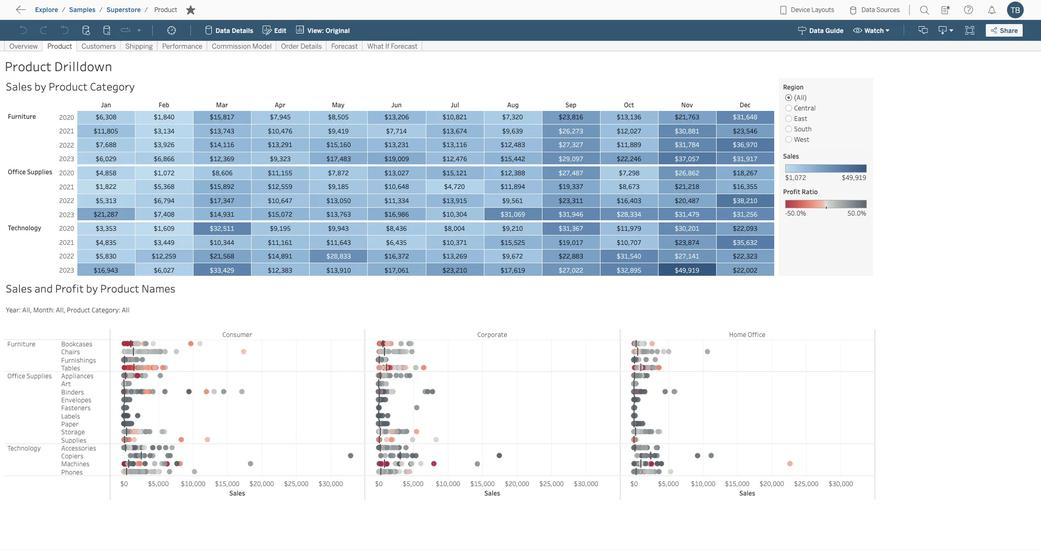 Task type: locate. For each thing, give the bounding box(es) containing it.
2 horizontal spatial /
[[145, 6, 148, 14]]

product
[[154, 6, 177, 14]]

/ left product element
[[145, 6, 148, 14]]

skip
[[27, 8, 45, 18]]

explore
[[35, 6, 58, 14]]

/ right samples
[[99, 6, 103, 14]]

samples
[[69, 6, 96, 14]]

to
[[47, 8, 55, 18]]

/ right to
[[62, 6, 65, 14]]

content
[[57, 8, 90, 18]]

3 / from the left
[[145, 6, 148, 14]]

0 horizontal spatial /
[[62, 6, 65, 14]]

/
[[62, 6, 65, 14], [99, 6, 103, 14], [145, 6, 148, 14]]

samples link
[[69, 5, 96, 14]]

1 horizontal spatial /
[[99, 6, 103, 14]]

product element
[[151, 6, 180, 14]]

superstore link
[[106, 5, 141, 14]]



Task type: vqa. For each thing, say whether or not it's contained in the screenshot.
'Masi'
no



Task type: describe. For each thing, give the bounding box(es) containing it.
explore link
[[35, 5, 59, 14]]

2 / from the left
[[99, 6, 103, 14]]

superstore
[[107, 6, 141, 14]]

1 / from the left
[[62, 6, 65, 14]]

skip to content link
[[25, 6, 107, 20]]

skip to content
[[27, 8, 90, 18]]

explore / samples / superstore /
[[35, 6, 148, 14]]



